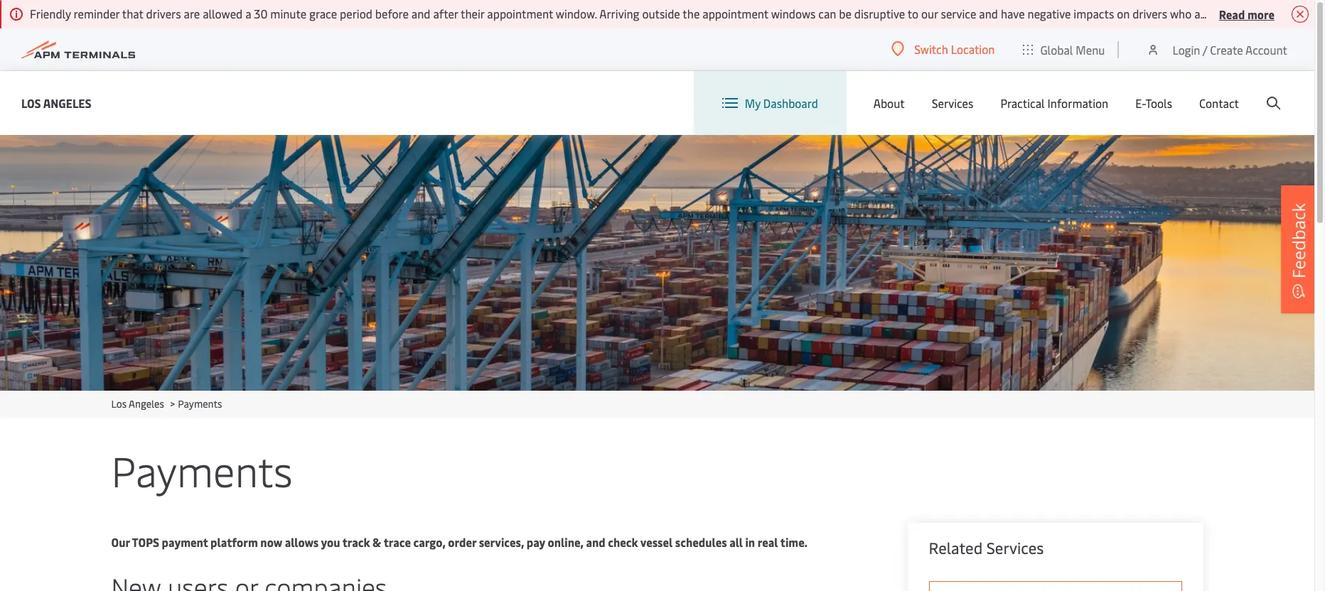 Task type: vqa. For each thing, say whether or not it's contained in the screenshot.
more
yes



Task type: describe. For each thing, give the bounding box(es) containing it.
windows
[[772, 6, 816, 21]]

0 vertical spatial payments
[[178, 398, 222, 411]]

global menu
[[1041, 42, 1106, 57]]

0 horizontal spatial and
[[412, 6, 431, 21]]

our
[[922, 6, 939, 21]]

schedules
[[676, 535, 727, 551]]

my dashboard button
[[723, 71, 819, 135]]

dashboard
[[764, 95, 819, 111]]

1 vertical spatial payments
[[111, 442, 293, 499]]

pay
[[527, 535, 546, 551]]

2 on from the left
[[1227, 6, 1240, 21]]

1 appointment from the left
[[487, 6, 553, 21]]

practical information button
[[1001, 71, 1109, 135]]

0 vertical spatial services
[[932, 95, 974, 111]]

e-tools
[[1136, 95, 1173, 111]]

more
[[1248, 6, 1275, 22]]

1 vertical spatial los angeles link
[[111, 398, 164, 411]]

you
[[321, 535, 340, 551]]

services,
[[479, 535, 524, 551]]

the
[[683, 6, 700, 21]]

feedback button
[[1282, 186, 1317, 314]]

disruptive
[[855, 6, 906, 21]]

feedback
[[1287, 203, 1311, 279]]

vessel
[[641, 535, 673, 551]]

all
[[730, 535, 743, 551]]

angeles for los angeles > payments
[[129, 398, 164, 411]]

1 drivers from the left
[[146, 6, 181, 21]]

read more
[[1220, 6, 1275, 22]]

login / create account
[[1173, 42, 1288, 57]]

services button
[[932, 71, 974, 135]]

los for los angeles
[[21, 95, 41, 111]]

have
[[1001, 6, 1025, 21]]

read more button
[[1220, 5, 1275, 23]]

tools
[[1146, 95, 1173, 111]]

be
[[840, 6, 852, 21]]

our
[[111, 535, 130, 551]]

1 horizontal spatial and
[[586, 535, 606, 551]]

platform
[[211, 535, 258, 551]]

related services
[[929, 538, 1044, 559]]

in
[[746, 535, 755, 551]]

arriving
[[600, 6, 640, 21]]

service
[[941, 6, 977, 21]]

payment
[[162, 535, 208, 551]]

global
[[1041, 42, 1074, 57]]

menu
[[1076, 42, 1106, 57]]

2 horizontal spatial and
[[980, 6, 999, 21]]

grace
[[309, 6, 337, 21]]

my
[[745, 95, 761, 111]]

read
[[1220, 6, 1246, 22]]

allowed
[[203, 6, 243, 21]]

impacts
[[1074, 6, 1115, 21]]

switch
[[915, 41, 949, 57]]

order
[[448, 535, 477, 551]]

create
[[1211, 42, 1244, 57]]

drivers
[[1271, 6, 1306, 21]]

0 vertical spatial time.
[[1242, 6, 1268, 21]]

>
[[170, 398, 175, 411]]

los angeles
[[21, 95, 91, 111]]

outside
[[643, 6, 681, 21]]

/
[[1203, 42, 1208, 57]]

practical information
[[1001, 95, 1109, 111]]

e-tools button
[[1136, 71, 1173, 135]]

are
[[184, 6, 200, 21]]

can
[[819, 6, 837, 21]]

to
[[908, 6, 919, 21]]

global menu button
[[1010, 28, 1120, 71]]



Task type: locate. For each thing, give the bounding box(es) containing it.
1 on from the left
[[1118, 6, 1130, 21]]

los angeles link
[[21, 94, 91, 112], [111, 398, 164, 411]]

login / create account link
[[1147, 28, 1288, 70]]

los
[[21, 95, 41, 111], [111, 398, 127, 411]]

negative
[[1028, 6, 1072, 21]]

services down switch location
[[932, 95, 974, 111]]

0 vertical spatial angeles
[[43, 95, 91, 111]]

after
[[433, 6, 458, 21]]

our tops payment platform now allows you track & trace cargo, order services, pay online, and check vessel schedules all in real time.
[[111, 535, 810, 551]]

arrive
[[1195, 6, 1224, 21]]

tops
[[132, 535, 159, 551]]

1 horizontal spatial time.
[[1242, 6, 1268, 21]]

1 horizontal spatial drivers
[[1133, 6, 1168, 21]]

1 vertical spatial time.
[[781, 535, 808, 551]]

1 vertical spatial angeles
[[129, 398, 164, 411]]

a
[[245, 6, 251, 21]]

1 horizontal spatial los angeles link
[[111, 398, 164, 411]]

services
[[932, 95, 974, 111], [987, 538, 1044, 559]]

time.
[[1242, 6, 1268, 21], [781, 535, 808, 551]]

&
[[373, 535, 382, 551]]

appointment
[[487, 6, 553, 21], [703, 6, 769, 21]]

0 horizontal spatial appointment
[[487, 6, 553, 21]]

0 horizontal spatial on
[[1118, 6, 1130, 21]]

contact
[[1200, 95, 1240, 111]]

and left have
[[980, 6, 999, 21]]

cargo,
[[414, 535, 446, 551]]

1 horizontal spatial appointment
[[703, 6, 769, 21]]

friendly
[[30, 6, 71, 21]]

services right related
[[987, 538, 1044, 559]]

their
[[461, 6, 485, 21]]

appointment right their
[[487, 6, 553, 21]]

2 drivers from the left
[[1133, 6, 1168, 21]]

account
[[1246, 42, 1288, 57]]

window.
[[556, 6, 597, 21]]

0 horizontal spatial los
[[21, 95, 41, 111]]

1 horizontal spatial on
[[1227, 6, 1240, 21]]

login
[[1173, 42, 1201, 57]]

0 horizontal spatial time.
[[781, 535, 808, 551]]

time. left drivers
[[1242, 6, 1268, 21]]

minute
[[270, 6, 307, 21]]

on right the impacts
[[1118, 6, 1130, 21]]

los for los angeles > payments
[[111, 398, 127, 411]]

before
[[375, 6, 409, 21]]

switch location button
[[892, 41, 995, 57]]

allows
[[285, 535, 319, 551]]

online,
[[548, 535, 584, 551]]

payments
[[178, 398, 222, 411], [111, 442, 293, 499]]

information
[[1048, 95, 1109, 111]]

friendly reminder that drivers are allowed a 30 minute grace period before and after their appointment window. arriving outside the appointment windows can be disruptive to our service and have negative impacts on drivers who arrive on time. drivers tha
[[30, 6, 1326, 21]]

0 vertical spatial los angeles link
[[21, 94, 91, 112]]

los angeles > payments
[[111, 398, 222, 411]]

1 vertical spatial los
[[111, 398, 127, 411]]

0 horizontal spatial services
[[932, 95, 974, 111]]

angeles for los angeles
[[43, 95, 91, 111]]

reminder
[[74, 6, 120, 21]]

tha
[[1309, 6, 1326, 21]]

2 appointment from the left
[[703, 6, 769, 21]]

track
[[343, 535, 370, 551]]

check
[[608, 535, 638, 551]]

who
[[1171, 6, 1192, 21]]

0 horizontal spatial los angeles link
[[21, 94, 91, 112]]

1 horizontal spatial angeles
[[129, 398, 164, 411]]

that
[[122, 6, 143, 21]]

0 horizontal spatial drivers
[[146, 6, 181, 21]]

drivers left are
[[146, 6, 181, 21]]

drivers left who
[[1133, 6, 1168, 21]]

0 horizontal spatial angeles
[[43, 95, 91, 111]]

appointment right the
[[703, 6, 769, 21]]

about
[[874, 95, 905, 111]]

close alert image
[[1292, 6, 1309, 23]]

0 vertical spatial los
[[21, 95, 41, 111]]

about button
[[874, 71, 905, 135]]

30
[[254, 6, 268, 21]]

and
[[412, 6, 431, 21], [980, 6, 999, 21], [586, 535, 606, 551]]

and left after
[[412, 6, 431, 21]]

practical
[[1001, 95, 1045, 111]]

drivers
[[146, 6, 181, 21], [1133, 6, 1168, 21]]

now
[[261, 535, 282, 551]]

on right arrive
[[1227, 6, 1240, 21]]

1 horizontal spatial services
[[987, 538, 1044, 559]]

my dashboard
[[745, 95, 819, 111]]

angeles
[[43, 95, 91, 111], [129, 398, 164, 411]]

related
[[929, 538, 983, 559]]

and left check
[[586, 535, 606, 551]]

e-
[[1136, 95, 1146, 111]]

1 horizontal spatial los
[[111, 398, 127, 411]]

on
[[1118, 6, 1130, 21], [1227, 6, 1240, 21]]

1 vertical spatial services
[[987, 538, 1044, 559]]

time. right real
[[781, 535, 808, 551]]

contact button
[[1200, 71, 1240, 135]]

real
[[758, 535, 779, 551]]

location
[[951, 41, 995, 57]]

trace
[[384, 535, 411, 551]]

period
[[340, 6, 373, 21]]

switch location
[[915, 41, 995, 57]]

la-online services image
[[0, 135, 1315, 391]]



